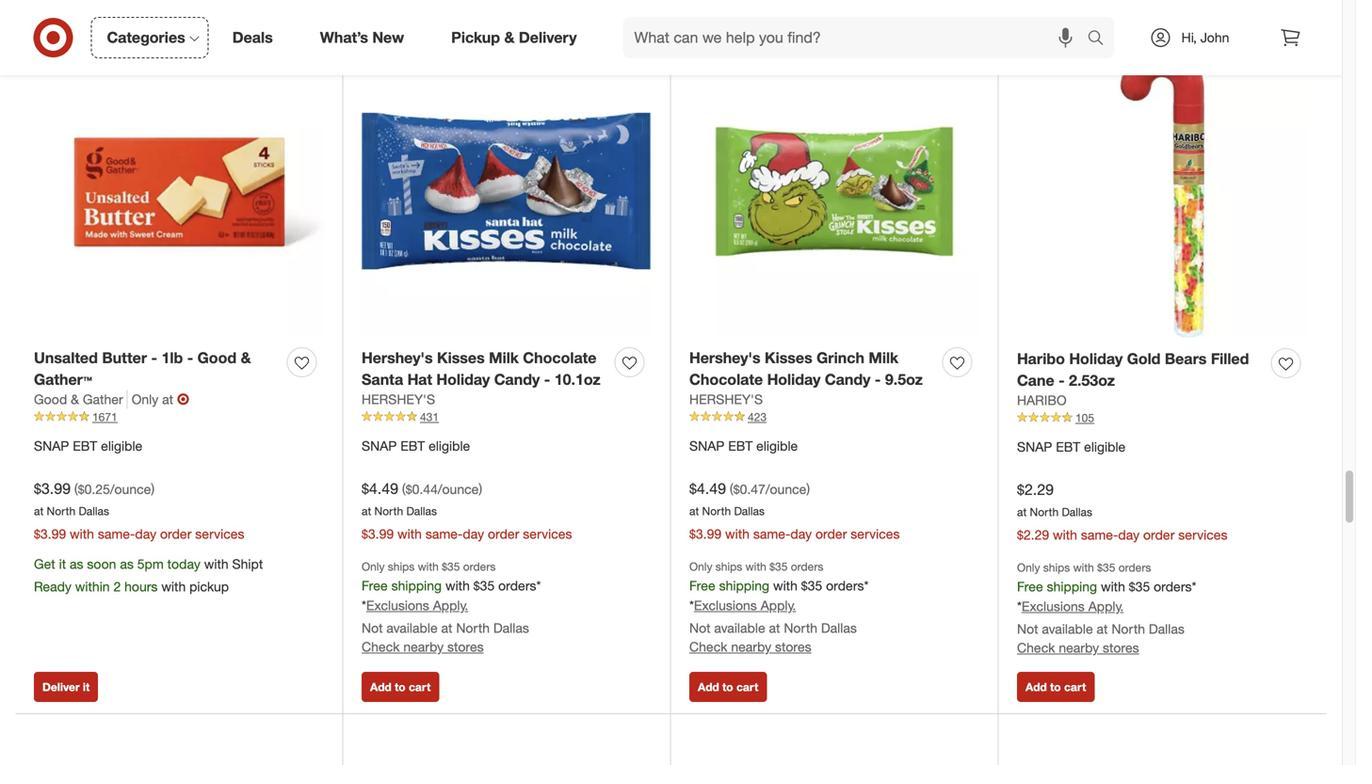 Task type: vqa. For each thing, say whether or not it's contained in the screenshot.
Shop all Opalhouse designed with Jungalow 14"x20" Cotton Embroidered Santa with Knit Cap Oblong Decorative Pillow Red - Opalhouse™ designed with Jungalow™
no



Task type: describe. For each thing, give the bounding box(es) containing it.
3 to from the left
[[1050, 680, 1061, 695]]

eligible for cane
[[1084, 439, 1126, 455]]

add for 9.5oz
[[698, 680, 719, 695]]

check for -
[[362, 639, 400, 656]]

free for hershey's kisses milk chocolate santa hat holiday candy - 10.1oz
[[362, 578, 388, 594]]

services inside $2.29 at north dallas $2.29 with same-day order services
[[1179, 527, 1228, 543]]

haribo holiday gold bears filled cane - 2.53oz link
[[1017, 348, 1264, 392]]

order for candy
[[488, 526, 519, 543]]

hat
[[407, 370, 432, 389]]

$3.99 for hershey's kisses grinch milk chocolate holiday candy - 9.5oz
[[689, 526, 722, 543]]

ready
[[34, 579, 71, 595]]

423 link
[[689, 409, 980, 426]]

orders* for -
[[498, 578, 541, 594]]

hershey's kisses milk chocolate santa hat holiday candy - 10.1oz
[[362, 349, 601, 389]]

at inside $4.49 ( $0.47 /ounce ) at north dallas $3.99 with same-day order services
[[689, 505, 699, 519]]

add to cart for 9.5oz
[[698, 680, 759, 695]]

423
[[748, 410, 767, 424]]

431
[[420, 410, 439, 424]]

unsalted butter - 1lb - good & gather™
[[34, 349, 251, 389]]

chocolate inside "hershey's kisses grinch milk chocolate holiday candy - 9.5oz"
[[689, 370, 763, 389]]

2 horizontal spatial check
[[1017, 640, 1055, 656]]

hershey's for santa
[[362, 392, 435, 408]]

grinch
[[817, 349, 865, 367]]

hours
[[124, 579, 158, 595]]

day for candy
[[463, 526, 484, 543]]

available for -
[[387, 620, 438, 637]]

free for haribo holiday gold bears filled cane - 2.53oz
[[1017, 579, 1043, 595]]

soon
[[87, 556, 116, 573]]

with inside $2.29 at north dallas $2.29 with same-day order services
[[1053, 527, 1078, 543]]

butter
[[102, 349, 147, 367]]

cart for 9.5oz
[[737, 680, 759, 695]]

/ounce for good
[[110, 481, 151, 498]]

check nearby stores button for -
[[362, 638, 484, 657]]

ebt for haribo holiday gold bears filled cane - 2.53oz
[[1056, 439, 1081, 455]]

$0.44
[[406, 481, 438, 498]]

deliver it
[[42, 680, 90, 695]]

& for good & gather only at ¬
[[71, 392, 79, 408]]

$4.49 ( $0.47 /ounce ) at north dallas $3.99 with same-day order services
[[689, 480, 900, 543]]

what's new
[[320, 28, 404, 47]]

eligible for holiday
[[756, 438, 798, 454]]

snap ebt eligible for haribo holiday gold bears filled cane - 2.53oz
[[1017, 439, 1126, 455]]

cane
[[1017, 371, 1055, 390]]

2 horizontal spatial orders
[[1119, 561, 1151, 575]]

3 add to cart from the left
[[1026, 680, 1086, 695]]

chocolate inside hershey's kisses milk chocolate santa hat holiday candy - 10.1oz
[[523, 349, 597, 367]]

1671
[[92, 410, 117, 424]]

3 add from the left
[[1026, 680, 1047, 695]]

search button
[[1079, 17, 1124, 62]]

today
[[167, 556, 200, 573]]

$3.99 for unsalted butter - 1lb - good & gather™
[[34, 526, 66, 543]]

unsalted butter - 1lb - good & gather™ link
[[34, 348, 280, 391]]

add to cart button for 9.5oz
[[689, 672, 767, 703]]

same- inside $2.29 at north dallas $2.29 with same-day order services
[[1081, 527, 1118, 543]]

gold
[[1127, 350, 1161, 368]]

get
[[34, 556, 55, 573]]

good & gather link
[[34, 391, 128, 409]]

at inside $2.29 at north dallas $2.29 with same-day order services
[[1017, 505, 1027, 520]]

2 horizontal spatial orders*
[[1154, 579, 1197, 595]]

shipping for 9.5oz
[[719, 578, 770, 594]]

¬
[[177, 391, 189, 409]]

$4.49 for hershey's kisses milk chocolate santa hat holiday candy - 10.1oz
[[362, 480, 398, 498]]

hi, john
[[1182, 29, 1230, 46]]

431 link
[[362, 409, 652, 426]]

) for gather™
[[151, 481, 155, 498]]

available for 9.5oz
[[714, 620, 765, 637]]

with inside the $4.49 ( $0.44 /ounce ) at north dallas $3.99 with same-day order services
[[398, 526, 422, 543]]

105
[[1076, 411, 1095, 425]]

- inside hershey's kisses milk chocolate santa hat holiday candy - 10.1oz
[[544, 370, 550, 389]]

haribo
[[1017, 392, 1067, 409]]

delivery
[[519, 28, 577, 47]]

$4.49 for hershey's kisses grinch milk chocolate holiday candy - 9.5oz
[[689, 480, 726, 498]]

categories link
[[91, 17, 209, 58]]

- left 1lb
[[151, 349, 157, 367]]

within
[[75, 579, 110, 595]]

categories
[[107, 28, 185, 47]]

deals link
[[216, 17, 296, 58]]

* for haribo holiday gold bears filled cane - 2.53oz
[[1017, 599, 1022, 615]]

2
[[113, 579, 121, 595]]

105 link
[[1017, 410, 1308, 427]]

ebt for hershey's kisses milk chocolate santa hat holiday candy - 10.1oz
[[401, 438, 425, 454]]

3 cart from the left
[[1064, 680, 1086, 695]]

milk inside "hershey's kisses grinch milk chocolate holiday candy - 9.5oz"
[[869, 349, 899, 367]]

1671 link
[[34, 409, 324, 426]]

10.1oz
[[555, 370, 601, 389]]

pickup
[[451, 28, 500, 47]]

/ounce for hat
[[438, 481, 479, 498]]

2 as from the left
[[120, 556, 134, 573]]

holiday inside haribo holiday gold bears filled cane - 2.53oz
[[1069, 350, 1123, 368]]

snap for hershey's kisses milk chocolate santa hat holiday candy - 10.1oz
[[362, 438, 397, 454]]

orders for 9.5oz
[[791, 560, 824, 574]]

holiday inside hershey's kisses milk chocolate santa hat holiday candy - 10.1oz
[[436, 370, 490, 389]]

) for -
[[807, 481, 810, 498]]

john
[[1201, 29, 1230, 46]]

with inside $3.99 ( $0.25 /ounce ) at north dallas $3.99 with same-day order services
[[70, 526, 94, 543]]

check for 9.5oz
[[689, 639, 728, 656]]

search
[[1079, 30, 1124, 49]]

only for haribo holiday gold bears filled cane - 2.53oz
[[1017, 561, 1040, 575]]

hershey's kisses grinch milk chocolate holiday candy - 9.5oz
[[689, 349, 923, 389]]

holiday inside "hershey's kisses grinch milk chocolate holiday candy - 9.5oz"
[[767, 370, 821, 389]]

shipt
[[232, 556, 263, 573]]

not for haribo holiday gold bears filled cane - 2.53oz
[[1017, 621, 1039, 638]]

haribo link
[[1017, 392, 1067, 410]]

only ships with $35 orders free shipping with $35 orders* * exclusions apply. not available at north dallas check nearby stores for -
[[362, 560, 541, 656]]

hershey's for chocolate
[[689, 392, 763, 408]]

new
[[372, 28, 404, 47]]

good & gather only at ¬
[[34, 391, 189, 409]]

gather™
[[34, 370, 92, 389]]

services for hershey's kisses milk chocolate santa hat holiday candy - 10.1oz
[[523, 526, 572, 543]]

candy inside "hershey's kisses grinch milk chocolate holiday candy - 9.5oz"
[[825, 370, 871, 389]]

deliver
[[42, 680, 80, 695]]

unsalted
[[34, 349, 98, 367]]

services for unsalted butter - 1lb - good & gather™
[[195, 526, 244, 543]]

1lb
[[161, 349, 183, 367]]

gather
[[83, 392, 123, 408]]

exclusions for -
[[366, 598, 429, 614]]

snap ebt eligible for unsalted butter - 1lb - good & gather™
[[34, 438, 142, 454]]

order for -
[[816, 526, 847, 543]]

5pm
[[137, 556, 164, 573]]

north inside $4.49 ( $0.47 /ounce ) at north dallas $3.99 with same-day order services
[[702, 505, 731, 519]]

( for hershey's kisses milk chocolate santa hat holiday candy - 10.1oz
[[402, 481, 406, 498]]

pickup
[[189, 579, 229, 595]]

ships for cane
[[1043, 561, 1070, 575]]

order for gather™
[[160, 526, 192, 543]]

2.53oz
[[1069, 371, 1115, 390]]

filled
[[1211, 350, 1249, 368]]

/ounce for holiday
[[766, 481, 807, 498]]

milk inside hershey's kisses milk chocolate santa hat holiday candy - 10.1oz
[[489, 349, 519, 367]]

* for hershey's kisses milk chocolate santa hat holiday candy - 10.1oz
[[362, 598, 366, 614]]

snap ebt eligible for hershey's kisses milk chocolate santa hat holiday candy - 10.1oz
[[362, 438, 470, 454]]

$0.25
[[78, 481, 110, 498]]

north inside $3.99 ( $0.25 /ounce ) at north dallas $3.99 with same-day order services
[[47, 505, 75, 519]]

$0.47
[[733, 481, 766, 498]]

good inside unsalted butter - 1lb - good & gather™
[[197, 349, 237, 367]]

add for -
[[370, 680, 392, 695]]

pickup & delivery link
[[435, 17, 601, 58]]

exclusions apply. button for 9.5oz
[[694, 597, 796, 616]]

stores for -
[[447, 639, 484, 656]]

What can we help you find? suggestions appear below search field
[[623, 17, 1092, 58]]

shipping for -
[[391, 578, 442, 594]]



Task type: locate. For each thing, give the bounding box(es) containing it.
0 vertical spatial it
[[59, 556, 66, 573]]

orders
[[463, 560, 496, 574], [791, 560, 824, 574], [1119, 561, 1151, 575]]

- inside "hershey's kisses grinch milk chocolate holiday candy - 9.5oz"
[[875, 370, 881, 389]]

0 horizontal spatial hershey's
[[362, 349, 433, 367]]

it right get
[[59, 556, 66, 573]]

1 horizontal spatial orders*
[[826, 578, 869, 594]]

0 horizontal spatial not
[[362, 620, 383, 637]]

1 horizontal spatial ships
[[716, 560, 742, 574]]

0 horizontal spatial kisses
[[437, 349, 485, 367]]

2 horizontal spatial apply.
[[1089, 599, 1124, 615]]

2 hershey's link from the left
[[689, 391, 763, 409]]

2 to from the left
[[723, 680, 733, 695]]

check nearby stores button for 9.5oz
[[689, 638, 812, 657]]

2 horizontal spatial ships
[[1043, 561, 1070, 575]]

2 add to cart from the left
[[698, 680, 759, 695]]

1 ) from the left
[[151, 481, 155, 498]]

nearby
[[403, 639, 444, 656], [731, 639, 772, 656], [1059, 640, 1099, 656]]

dallas inside the $4.49 ( $0.44 /ounce ) at north dallas $3.99 with same-day order services
[[406, 505, 437, 519]]

0 horizontal spatial as
[[70, 556, 83, 573]]

hershey's up santa
[[362, 349, 433, 367]]

services inside $4.49 ( $0.47 /ounce ) at north dallas $3.99 with same-day order services
[[851, 526, 900, 543]]

2 /ounce from the left
[[438, 481, 479, 498]]

add to cart for -
[[370, 680, 431, 695]]

north inside $2.29 at north dallas $2.29 with same-day order services
[[1030, 505, 1059, 520]]

add to cart button for -
[[362, 672, 439, 703]]

2 ) from the left
[[479, 481, 482, 498]]

1 horizontal spatial /ounce
[[438, 481, 479, 498]]

kisses
[[437, 349, 485, 367], [765, 349, 813, 367]]

- inside haribo holiday gold bears filled cane - 2.53oz
[[1059, 371, 1065, 390]]

2 horizontal spatial /ounce
[[766, 481, 807, 498]]

0 vertical spatial $2.29
[[1017, 481, 1054, 499]]

$4.49 ( $0.44 /ounce ) at north dallas $3.99 with same-day order services
[[362, 480, 572, 543]]

with
[[70, 526, 94, 543], [398, 526, 422, 543], [725, 526, 750, 543], [1053, 527, 1078, 543], [204, 556, 229, 573], [418, 560, 439, 574], [746, 560, 767, 574], [1073, 561, 1094, 575], [445, 578, 470, 594], [773, 578, 798, 594], [161, 579, 186, 595], [1101, 579, 1125, 595]]

day inside $3.99 ( $0.25 /ounce ) at north dallas $3.99 with same-day order services
[[135, 526, 156, 543]]

kisses for holiday
[[765, 349, 813, 367]]

to
[[395, 680, 406, 695], [723, 680, 733, 695], [1050, 680, 1061, 695]]

at inside $3.99 ( $0.25 /ounce ) at north dallas $3.99 with same-day order services
[[34, 505, 44, 519]]

/ounce inside $3.99 ( $0.25 /ounce ) at north dallas $3.99 with same-day order services
[[110, 481, 151, 498]]

0 horizontal spatial nearby
[[403, 639, 444, 656]]

chocolate
[[523, 349, 597, 367], [689, 370, 763, 389]]

0 vertical spatial chocolate
[[523, 349, 597, 367]]

$35
[[442, 560, 460, 574], [770, 560, 788, 574], [1097, 561, 1116, 575], [474, 578, 495, 594], [801, 578, 823, 594], [1129, 579, 1150, 595]]

0 horizontal spatial candy
[[494, 370, 540, 389]]

at inside the $4.49 ( $0.44 /ounce ) at north dallas $3.99 with same-day order services
[[362, 505, 371, 519]]

/ounce down 1671 on the bottom of page
[[110, 481, 151, 498]]

1 horizontal spatial &
[[241, 349, 251, 367]]

snap for hershey's kisses grinch milk chocolate holiday candy - 9.5oz
[[689, 438, 725, 454]]

1 vertical spatial good
[[34, 392, 67, 408]]

day inside $4.49 ( $0.47 /ounce ) at north dallas $3.99 with same-day order services
[[791, 526, 812, 543]]

1 horizontal spatial cart
[[737, 680, 759, 695]]

ships down $0.47 at the bottom
[[716, 560, 742, 574]]

orders* down the $4.49 ( $0.44 /ounce ) at north dallas $3.99 with same-day order services on the left
[[498, 578, 541, 594]]

2 horizontal spatial available
[[1042, 621, 1093, 638]]

as left "5pm"
[[120, 556, 134, 573]]

day inside the $4.49 ( $0.44 /ounce ) at north dallas $3.99 with same-day order services
[[463, 526, 484, 543]]

/ounce inside $4.49 ( $0.47 /ounce ) at north dallas $3.99 with same-day order services
[[766, 481, 807, 498]]

ebt for unsalted butter - 1lb - good & gather™
[[73, 438, 97, 454]]

2 horizontal spatial *
[[1017, 599, 1022, 615]]

1 $4.49 from the left
[[362, 480, 398, 498]]

2 horizontal spatial )
[[807, 481, 810, 498]]

candy down grinch
[[825, 370, 871, 389]]

2 horizontal spatial (
[[730, 481, 733, 498]]

hershey's kisses milk chocolate santa hat holiday candy - 10.1oz image
[[362, 47, 652, 337], [362, 47, 652, 337]]

)
[[151, 481, 155, 498], [479, 481, 482, 498], [807, 481, 810, 498]]

orders*
[[498, 578, 541, 594], [826, 578, 869, 594], [1154, 579, 1197, 595]]

$4.49 left $0.47 at the bottom
[[689, 480, 726, 498]]

1 horizontal spatial chocolate
[[689, 370, 763, 389]]

1 horizontal spatial add to cart button
[[689, 672, 767, 703]]

shipping down $2.29 at north dallas $2.29 with same-day order services
[[1047, 579, 1097, 595]]

$2.29
[[1017, 481, 1054, 499], [1017, 527, 1049, 543]]

1 hershey's link from the left
[[362, 391, 435, 409]]

2 horizontal spatial shipping
[[1047, 579, 1097, 595]]

9.5oz
[[885, 370, 923, 389]]

( for hershey's kisses grinch milk chocolate holiday candy - 9.5oz
[[730, 481, 733, 498]]

hershey's link for santa
[[362, 391, 435, 409]]

1 to from the left
[[395, 680, 406, 695]]

2 horizontal spatial add to cart button
[[1017, 672, 1095, 703]]

hershey's
[[362, 392, 435, 408], [689, 392, 763, 408]]

only ships with $35 orders free shipping with $35 orders* * exclusions apply. not available at north dallas check nearby stores
[[362, 560, 541, 656], [689, 560, 869, 656], [1017, 561, 1197, 656]]

) inside the $4.49 ( $0.44 /ounce ) at north dallas $3.99 with same-day order services
[[479, 481, 482, 498]]

bears
[[1165, 350, 1207, 368]]

0 horizontal spatial exclusions
[[366, 598, 429, 614]]

0 horizontal spatial cart
[[409, 680, 431, 695]]

1 horizontal spatial not
[[689, 620, 711, 637]]

1 horizontal spatial holiday
[[767, 370, 821, 389]]

snap ebt eligible down 1671 on the bottom of page
[[34, 438, 142, 454]]

hershey's down santa
[[362, 392, 435, 408]]

0 horizontal spatial )
[[151, 481, 155, 498]]

as
[[70, 556, 83, 573], [120, 556, 134, 573]]

- right cane
[[1059, 371, 1065, 390]]

hershey's up 423
[[689, 392, 763, 408]]

chocolate up 423
[[689, 370, 763, 389]]

not
[[362, 620, 383, 637], [689, 620, 711, 637], [1017, 621, 1039, 638]]

/ounce
[[110, 481, 151, 498], [438, 481, 479, 498], [766, 481, 807, 498]]

ships down $2.29 at north dallas $2.29 with same-day order services
[[1043, 561, 1070, 575]]

it right deliver
[[83, 680, 90, 695]]

/ounce down 423
[[766, 481, 807, 498]]

2 horizontal spatial check nearby stores button
[[1017, 639, 1139, 658]]

hershey's link for chocolate
[[689, 391, 763, 409]]

order inside $4.49 ( $0.47 /ounce ) at north dallas $3.99 with same-day order services
[[816, 526, 847, 543]]

shipping down $4.49 ( $0.47 /ounce ) at north dallas $3.99 with same-day order services
[[719, 578, 770, 594]]

only ships with $35 orders free shipping with $35 orders* * exclusions apply. not available at north dallas check nearby stores for 9.5oz
[[689, 560, 869, 656]]

2 horizontal spatial not
[[1017, 621, 1039, 638]]

& right 1lb
[[241, 349, 251, 367]]

1 horizontal spatial shipping
[[719, 578, 770, 594]]

day for gather™
[[135, 526, 156, 543]]

hershey's link up 423
[[689, 391, 763, 409]]

2 horizontal spatial stores
[[1103, 640, 1139, 656]]

1 vertical spatial $2.29
[[1017, 527, 1049, 543]]

2 horizontal spatial free
[[1017, 579, 1043, 595]]

chocolate up 10.1oz
[[523, 349, 597, 367]]

1 add to cart from the left
[[370, 680, 431, 695]]

only for hershey's kisses grinch milk chocolate holiday candy - 9.5oz
[[689, 560, 713, 574]]

0 horizontal spatial hershey's
[[362, 392, 435, 408]]

1 horizontal spatial kisses
[[765, 349, 813, 367]]

1 horizontal spatial *
[[689, 598, 694, 614]]

only
[[132, 392, 158, 408], [362, 560, 385, 574], [689, 560, 713, 574], [1017, 561, 1040, 575]]

2 horizontal spatial &
[[504, 28, 515, 47]]

-
[[151, 349, 157, 367], [187, 349, 193, 367], [544, 370, 550, 389], [875, 370, 881, 389], [1059, 371, 1065, 390]]

2 horizontal spatial only ships with $35 orders free shipping with $35 orders* * exclusions apply. not available at north dallas check nearby stores
[[1017, 561, 1197, 656]]

1 horizontal spatial stores
[[775, 639, 812, 656]]

1 horizontal spatial $4.49
[[689, 480, 726, 498]]

hershey's up 423
[[689, 349, 761, 367]]

& inside the good & gather only at ¬
[[71, 392, 79, 408]]

apply.
[[433, 598, 468, 614], [761, 598, 796, 614], [1089, 599, 1124, 615]]

order inside $3.99 ( $0.25 /ounce ) at north dallas $3.99 with same-day order services
[[160, 526, 192, 543]]

1 horizontal spatial add
[[698, 680, 719, 695]]

) right $0.47 at the bottom
[[807, 481, 810, 498]]

1 cart from the left
[[409, 680, 431, 695]]

hershey's kisses milk chocolate santa hat holiday candy - 10.1oz link
[[362, 348, 608, 391]]

* for hershey's kisses grinch milk chocolate holiday candy - 9.5oz
[[689, 598, 694, 614]]

hershey's for chocolate
[[689, 349, 761, 367]]

kisses inside "hershey's kisses grinch milk chocolate holiday candy - 9.5oz"
[[765, 349, 813, 367]]

snap ebt eligible
[[34, 438, 142, 454], [362, 438, 470, 454], [689, 438, 798, 454], [1017, 439, 1126, 455]]

day
[[135, 526, 156, 543], [463, 526, 484, 543], [791, 526, 812, 543], [1118, 527, 1140, 543]]

0 horizontal spatial apply.
[[433, 598, 468, 614]]

services for hershey's kisses grinch milk chocolate holiday candy - 9.5oz
[[851, 526, 900, 543]]

1 horizontal spatial good
[[197, 349, 237, 367]]

not for hershey's kisses grinch milk chocolate holiday candy - 9.5oz
[[689, 620, 711, 637]]

2 vertical spatial &
[[71, 392, 79, 408]]

$4.49 inside the $4.49 ( $0.44 /ounce ) at north dallas $3.99 with same-day order services
[[362, 480, 398, 498]]

& inside unsalted butter - 1lb - good & gather™
[[241, 349, 251, 367]]

add
[[370, 680, 392, 695], [698, 680, 719, 695], [1026, 680, 1047, 695]]

0 horizontal spatial $4.49
[[362, 480, 398, 498]]

( inside the $4.49 ( $0.44 /ounce ) at north dallas $3.99 with same-day order services
[[402, 481, 406, 498]]

& down gather™
[[71, 392, 79, 408]]

holiday
[[1069, 350, 1123, 368], [436, 370, 490, 389], [767, 370, 821, 389]]

0 horizontal spatial check nearby stores button
[[362, 638, 484, 657]]

(
[[74, 481, 78, 498], [402, 481, 406, 498], [730, 481, 733, 498]]

orders* down $2.29 at north dallas $2.29 with same-day order services
[[1154, 579, 1197, 595]]

ships
[[388, 560, 415, 574], [716, 560, 742, 574], [1043, 561, 1070, 575]]

/ounce inside the $4.49 ( $0.44 /ounce ) at north dallas $3.99 with same-day order services
[[438, 481, 479, 498]]

not for hershey's kisses milk chocolate santa hat holiday candy - 10.1oz
[[362, 620, 383, 637]]

0 horizontal spatial hershey's link
[[362, 391, 435, 409]]

$3.99 inside the $4.49 ( $0.44 /ounce ) at north dallas $3.99 with same-day order services
[[362, 526, 394, 543]]

0 horizontal spatial add
[[370, 680, 392, 695]]

at inside the good & gather only at ¬
[[162, 392, 173, 408]]

2 cart from the left
[[737, 680, 759, 695]]

$4.49
[[362, 480, 398, 498], [689, 480, 726, 498]]

1 horizontal spatial candy
[[825, 370, 871, 389]]

0 horizontal spatial stores
[[447, 639, 484, 656]]

it for get
[[59, 556, 66, 573]]

0 horizontal spatial &
[[71, 392, 79, 408]]

& for pickup & delivery
[[504, 28, 515, 47]]

1 /ounce from the left
[[110, 481, 151, 498]]

santa
[[362, 370, 403, 389]]

snap ebt eligible for hershey's kisses grinch milk chocolate holiday candy - 9.5oz
[[689, 438, 798, 454]]

orders down the $4.49 ( $0.44 /ounce ) at north dallas $3.99 with same-day order services on the left
[[463, 560, 496, 574]]

good down gather™
[[34, 392, 67, 408]]

3 add to cart button from the left
[[1017, 672, 1095, 703]]

$3.99 ( $0.25 /ounce ) at north dallas $3.99 with same-day order services
[[34, 480, 244, 543]]

1 horizontal spatial nearby
[[731, 639, 772, 656]]

orders down $4.49 ( $0.47 /ounce ) at north dallas $3.99 with same-day order services
[[791, 560, 824, 574]]

stores for 9.5oz
[[775, 639, 812, 656]]

1 horizontal spatial free
[[689, 578, 716, 594]]

$4.49 inside $4.49 ( $0.47 /ounce ) at north dallas $3.99 with same-day order services
[[689, 480, 726, 498]]

pickup & delivery
[[451, 28, 577, 47]]

/ounce down 431
[[438, 481, 479, 498]]

add to cart button
[[362, 672, 439, 703], [689, 672, 767, 703], [1017, 672, 1095, 703]]

0 horizontal spatial add to cart
[[370, 680, 431, 695]]

unsalted butter - 1lb - good & gather™ image
[[34, 47, 324, 337], [34, 47, 324, 337]]

0 horizontal spatial /ounce
[[110, 481, 151, 498]]

candy up 431 link in the left of the page
[[494, 370, 540, 389]]

hershey's kisses grinch milk chocolate holiday candy - 9.5oz image
[[689, 47, 980, 337], [689, 47, 980, 337]]

2 horizontal spatial holiday
[[1069, 350, 1123, 368]]

milk up 9.5oz
[[869, 349, 899, 367]]

1 vertical spatial &
[[241, 349, 251, 367]]

candy inside hershey's kisses milk chocolate santa hat holiday candy - 10.1oz
[[494, 370, 540, 389]]

nearby for -
[[403, 639, 444, 656]]

order inside the $4.49 ( $0.44 /ounce ) at north dallas $3.99 with same-day order services
[[488, 526, 519, 543]]

2 add to cart button from the left
[[689, 672, 767, 703]]

hershey's inside hershey's kisses milk chocolate santa hat holiday candy - 10.1oz
[[362, 349, 433, 367]]

eligible
[[101, 438, 142, 454], [429, 438, 470, 454], [756, 438, 798, 454], [1084, 439, 1126, 455]]

get it as soon as 5pm today with shipt ready within 2 hours with pickup
[[34, 556, 263, 595]]

hershey's for santa
[[362, 349, 433, 367]]

kisses for hat
[[437, 349, 485, 367]]

holiday up 2.53oz
[[1069, 350, 1123, 368]]

orders for -
[[463, 560, 496, 574]]

as left soon
[[70, 556, 83, 573]]

1 horizontal spatial orders
[[791, 560, 824, 574]]

2 horizontal spatial cart
[[1064, 680, 1086, 695]]

holiday right 'hat'
[[436, 370, 490, 389]]

services inside $3.99 ( $0.25 /ounce ) at north dallas $3.99 with same-day order services
[[195, 526, 244, 543]]

shipping down the $4.49 ( $0.44 /ounce ) at north dallas $3.99 with same-day order services on the left
[[391, 578, 442, 594]]

ships for holiday
[[716, 560, 742, 574]]

ships down $0.44
[[388, 560, 415, 574]]

3 ) from the left
[[807, 481, 810, 498]]

2 horizontal spatial exclusions
[[1022, 599, 1085, 615]]

day inside $2.29 at north dallas $2.29 with same-day order services
[[1118, 527, 1140, 543]]

orders* down $4.49 ( $0.47 /ounce ) at north dallas $3.99 with same-day order services
[[826, 578, 869, 594]]

at
[[162, 392, 173, 408], [34, 505, 44, 519], [362, 505, 371, 519], [689, 505, 699, 519], [1017, 505, 1027, 520], [441, 620, 453, 637], [769, 620, 780, 637], [1097, 621, 1108, 638]]

snap
[[34, 438, 69, 454], [362, 438, 397, 454], [689, 438, 725, 454], [1017, 439, 1052, 455]]

$2.29 at north dallas $2.29 with same-day order services
[[1017, 481, 1228, 543]]

2 $2.29 from the top
[[1017, 527, 1049, 543]]

1 horizontal spatial exclusions
[[694, 598, 757, 614]]

dallas inside $3.99 ( $0.25 /ounce ) at north dallas $3.99 with same-day order services
[[79, 505, 109, 519]]

$3.99 inside $4.49 ( $0.47 /ounce ) at north dallas $3.99 with same-day order services
[[689, 526, 722, 543]]

1 candy from the left
[[494, 370, 540, 389]]

1 hershey's from the left
[[362, 349, 433, 367]]

north
[[47, 505, 75, 519], [374, 505, 403, 519], [702, 505, 731, 519], [1030, 505, 1059, 520], [456, 620, 490, 637], [784, 620, 818, 637], [1112, 621, 1145, 638]]

0 horizontal spatial available
[[387, 620, 438, 637]]

apply. for -
[[433, 598, 468, 614]]

what's new link
[[304, 17, 428, 58]]

1 horizontal spatial milk
[[869, 349, 899, 367]]

eligible down 105
[[1084, 439, 1126, 455]]

hershey's inside "hershey's kisses grinch milk chocolate holiday candy - 9.5oz"
[[689, 349, 761, 367]]

ebt down 423
[[728, 438, 753, 454]]

hershey's link
[[362, 391, 435, 409], [689, 391, 763, 409]]

good
[[197, 349, 237, 367], [34, 392, 67, 408]]

- left 10.1oz
[[544, 370, 550, 389]]

1 horizontal spatial (
[[402, 481, 406, 498]]

1 horizontal spatial check nearby stores button
[[689, 638, 812, 657]]

1 horizontal spatial as
[[120, 556, 134, 573]]

1 horizontal spatial hershey's link
[[689, 391, 763, 409]]

what's
[[320, 28, 368, 47]]

kisses up 431
[[437, 349, 485, 367]]

1 milk from the left
[[489, 349, 519, 367]]

eligible for good
[[101, 438, 142, 454]]

snap for unsalted butter - 1lb - good & gather™
[[34, 438, 69, 454]]

eligible down 431
[[429, 438, 470, 454]]

1 horizontal spatial to
[[723, 680, 733, 695]]

exclusions for 9.5oz
[[694, 598, 757, 614]]

it inside get it as soon as 5pm today with shipt ready within 2 hours with pickup
[[59, 556, 66, 573]]

0 horizontal spatial to
[[395, 680, 406, 695]]

deliver it button
[[34, 672, 98, 703]]

2 ( from the left
[[402, 481, 406, 498]]

) inside $3.99 ( $0.25 /ounce ) at north dallas $3.99 with same-day order services
[[151, 481, 155, 498]]

only inside the good & gather only at ¬
[[132, 392, 158, 408]]

services
[[195, 526, 244, 543], [523, 526, 572, 543], [851, 526, 900, 543], [1179, 527, 1228, 543]]

2 add from the left
[[698, 680, 719, 695]]

( inside $4.49 ( $0.47 /ounce ) at north dallas $3.99 with same-day order services
[[730, 481, 733, 498]]

0 horizontal spatial exclusions apply. button
[[366, 597, 468, 616]]

kisses inside hershey's kisses milk chocolate santa hat holiday candy - 10.1oz
[[437, 349, 485, 367]]

$3.99
[[34, 480, 71, 498], [34, 526, 66, 543], [362, 526, 394, 543], [689, 526, 722, 543]]

2 milk from the left
[[869, 349, 899, 367]]

orders* for 9.5oz
[[826, 578, 869, 594]]

same- inside $3.99 ( $0.25 /ounce ) at north dallas $3.99 with same-day order services
[[98, 526, 135, 543]]

with inside $4.49 ( $0.47 /ounce ) at north dallas $3.99 with same-day order services
[[725, 526, 750, 543]]

1 horizontal spatial available
[[714, 620, 765, 637]]

3 ( from the left
[[730, 481, 733, 498]]

0 horizontal spatial (
[[74, 481, 78, 498]]

exclusions apply. button
[[366, 597, 468, 616], [694, 597, 796, 616], [1022, 598, 1124, 616]]

only for hershey's kisses milk chocolate santa hat holiday candy - 10.1oz
[[362, 560, 385, 574]]

0 vertical spatial good
[[197, 349, 237, 367]]

2 horizontal spatial add
[[1026, 680, 1047, 695]]

snap ebt eligible down 423
[[689, 438, 798, 454]]

2 horizontal spatial exclusions apply. button
[[1022, 598, 1124, 616]]

ebt down 105
[[1056, 439, 1081, 455]]

hershey's
[[362, 349, 433, 367], [689, 349, 761, 367]]

day for -
[[791, 526, 812, 543]]

$3.99 for hershey's kisses milk chocolate santa hat holiday candy - 10.1oz
[[362, 526, 394, 543]]

- right 1lb
[[187, 349, 193, 367]]

it
[[59, 556, 66, 573], [83, 680, 90, 695]]

0 horizontal spatial holiday
[[436, 370, 490, 389]]

free for hershey's kisses grinch milk chocolate holiday candy - 9.5oz
[[689, 578, 716, 594]]

eligible down 423
[[756, 438, 798, 454]]

snap ebt eligible down 105
[[1017, 439, 1126, 455]]

orders down $2.29 at north dallas $2.29 with same-day order services
[[1119, 561, 1151, 575]]

haribo
[[1017, 350, 1065, 368]]

cart
[[409, 680, 431, 695], [737, 680, 759, 695], [1064, 680, 1086, 695]]

*
[[362, 598, 366, 614], [689, 598, 694, 614], [1017, 599, 1022, 615]]

it inside 'deliver it' button
[[83, 680, 90, 695]]

hershey's kisses grinch milk chocolate holiday candy - 9.5oz link
[[689, 348, 935, 391]]

apply. for 9.5oz
[[761, 598, 796, 614]]

2 kisses from the left
[[765, 349, 813, 367]]

kisses left grinch
[[765, 349, 813, 367]]

0 horizontal spatial chocolate
[[523, 349, 597, 367]]

1 horizontal spatial hershey's
[[689, 392, 763, 408]]

haribo holiday gold bears filled cane - 2.53oz
[[1017, 350, 1249, 390]]

deals
[[232, 28, 273, 47]]

dallas inside $2.29 at north dallas $2.29 with same-day order services
[[1062, 505, 1093, 520]]

2 hershey's from the left
[[689, 349, 761, 367]]

ebt
[[73, 438, 97, 454], [401, 438, 425, 454], [728, 438, 753, 454], [1056, 439, 1081, 455]]

0 horizontal spatial orders*
[[498, 578, 541, 594]]

order inside $2.29 at north dallas $2.29 with same-day order services
[[1144, 527, 1175, 543]]

milk up 431 link in the left of the page
[[489, 349, 519, 367]]

eligible down 1671 on the bottom of page
[[101, 438, 142, 454]]

0 vertical spatial &
[[504, 28, 515, 47]]

0 horizontal spatial it
[[59, 556, 66, 573]]

( for unsalted butter - 1lb - good & gather™
[[74, 481, 78, 498]]

( inside $3.99 ( $0.25 /ounce ) at north dallas $3.99 with same-day order services
[[74, 481, 78, 498]]

1 as from the left
[[70, 556, 83, 573]]

same- for hat
[[426, 526, 463, 543]]

ebt down 1671 on the bottom of page
[[73, 438, 97, 454]]

1 ( from the left
[[74, 481, 78, 498]]

good inside the good & gather only at ¬
[[34, 392, 67, 408]]

hershey's link down santa
[[362, 391, 435, 409]]

1 add to cart button from the left
[[362, 672, 439, 703]]

candy
[[494, 370, 540, 389], [825, 370, 871, 389]]

ships for hat
[[388, 560, 415, 574]]

same- for holiday
[[753, 526, 791, 543]]

1 kisses from the left
[[437, 349, 485, 367]]

2 horizontal spatial to
[[1050, 680, 1061, 695]]

0 horizontal spatial good
[[34, 392, 67, 408]]

0 horizontal spatial check
[[362, 639, 400, 656]]

) right $0.44
[[479, 481, 482, 498]]

) inside $4.49 ( $0.47 /ounce ) at north dallas $3.99 with same-day order services
[[807, 481, 810, 498]]

2 hershey's from the left
[[689, 392, 763, 408]]

1 $2.29 from the top
[[1017, 481, 1054, 499]]

2 $4.49 from the left
[[689, 480, 726, 498]]

order
[[160, 526, 192, 543], [488, 526, 519, 543], [816, 526, 847, 543], [1144, 527, 1175, 543]]

1 horizontal spatial check
[[689, 639, 728, 656]]

1 vertical spatial it
[[83, 680, 90, 695]]

ebt down 431
[[401, 438, 425, 454]]

0 horizontal spatial shipping
[[391, 578, 442, 594]]

same- inside $4.49 ( $0.47 /ounce ) at north dallas $3.99 with same-day order services
[[753, 526, 791, 543]]

hi,
[[1182, 29, 1197, 46]]

$4.49 left $0.44
[[362, 480, 398, 498]]

2 horizontal spatial nearby
[[1059, 640, 1099, 656]]

to for 9.5oz
[[723, 680, 733, 695]]

shipping
[[391, 578, 442, 594], [719, 578, 770, 594], [1047, 579, 1097, 595]]

dallas inside $4.49 ( $0.47 /ounce ) at north dallas $3.99 with same-day order services
[[734, 505, 765, 519]]

it for deliver
[[83, 680, 90, 695]]

0 horizontal spatial milk
[[489, 349, 519, 367]]

same- inside the $4.49 ( $0.44 /ounce ) at north dallas $3.99 with same-day order services
[[426, 526, 463, 543]]

& right "pickup"
[[504, 28, 515, 47]]

0 horizontal spatial add to cart button
[[362, 672, 439, 703]]

same- for good
[[98, 526, 135, 543]]

stores
[[447, 639, 484, 656], [775, 639, 812, 656], [1103, 640, 1139, 656]]

1 horizontal spatial it
[[83, 680, 90, 695]]

1 horizontal spatial hershey's
[[689, 349, 761, 367]]

2 candy from the left
[[825, 370, 871, 389]]

holiday down grinch
[[767, 370, 821, 389]]

exclusions apply. button for -
[[366, 597, 468, 616]]

to for -
[[395, 680, 406, 695]]

ebt for hershey's kisses grinch milk chocolate holiday candy - 9.5oz
[[728, 438, 753, 454]]

- left 9.5oz
[[875, 370, 881, 389]]

available
[[387, 620, 438, 637], [714, 620, 765, 637], [1042, 621, 1093, 638]]

services inside the $4.49 ( $0.44 /ounce ) at north dallas $3.99 with same-day order services
[[523, 526, 572, 543]]

exclusions
[[366, 598, 429, 614], [694, 598, 757, 614], [1022, 599, 1085, 615]]

good right 1lb
[[197, 349, 237, 367]]

cart for -
[[409, 680, 431, 695]]

1 horizontal spatial apply.
[[761, 598, 796, 614]]

snap for haribo holiday gold bears filled cane - 2.53oz
[[1017, 439, 1052, 455]]

2 horizontal spatial add to cart
[[1026, 680, 1086, 695]]

3 /ounce from the left
[[766, 481, 807, 498]]

nearby for 9.5oz
[[731, 639, 772, 656]]

1 add from the left
[[370, 680, 392, 695]]

1 hershey's from the left
[[362, 392, 435, 408]]

north inside the $4.49 ( $0.44 /ounce ) at north dallas $3.99 with same-day order services
[[374, 505, 403, 519]]

check
[[362, 639, 400, 656], [689, 639, 728, 656], [1017, 640, 1055, 656]]

snap ebt eligible down 431
[[362, 438, 470, 454]]

) right $0.25
[[151, 481, 155, 498]]

) for candy
[[479, 481, 482, 498]]

haribo holiday gold bears filled cane - 2.53oz image
[[1017, 47, 1308, 338], [1017, 47, 1308, 338]]



